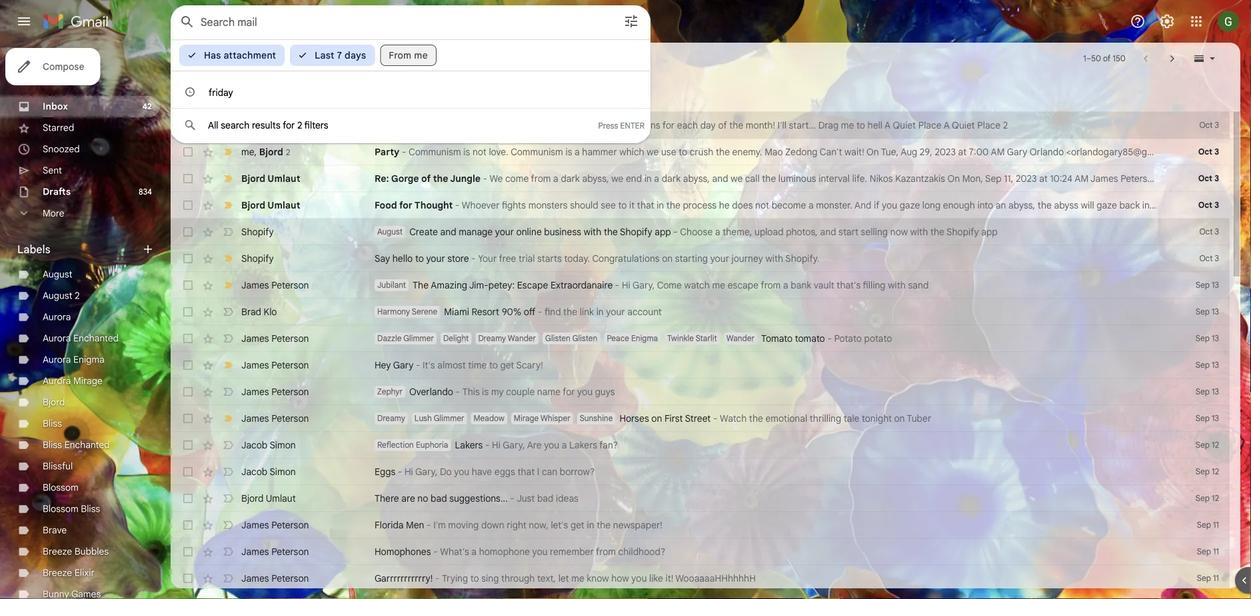 Task type: describe. For each thing, give the bounding box(es) containing it.
with right journey
[[765, 253, 783, 264]]

- left choose
[[673, 226, 678, 238]]

6 row from the top
[[171, 245, 1230, 272]]

bank
[[791, 279, 811, 291]]

7 row from the top
[[171, 272, 1230, 299]]

21 ͏‌ from the left
[[1045, 226, 1048, 238]]

lush glimmer
[[414, 414, 464, 424]]

how
[[611, 573, 629, 584]]

photos,
[[786, 226, 818, 238]]

12 for there are no bad suggestions... - just bad ideas
[[1212, 494, 1219, 504]]

thrilling
[[810, 413, 841, 424]]

1 horizontal spatial gary,
[[503, 439, 525, 451]]

start
[[839, 226, 858, 238]]

inbox
[[43, 101, 68, 112]]

0 horizontal spatial abyss,
[[582, 173, 609, 184]]

the left newspaper!
[[597, 519, 611, 531]]

2 horizontal spatial abyss,
[[1008, 199, 1035, 211]]

1 vertical spatial from
[[761, 279, 781, 291]]

8 row from the top
[[171, 299, 1230, 325]]

oct for communism is not love. communism is a hammer which we use to crush the enemy. mao zedong can't wait! on tue, aug 29, 2023 at 7:00 am gary orlando <orlandogary85@gmail.com> wrote: hi tiffan
[[1198, 147, 1212, 157]]

almost
[[437, 359, 466, 371]]

13 for this is my couple name for you guys
[[1212, 387, 1219, 397]]

for right results
[[283, 119, 295, 131]]

14 row from the top
[[171, 459, 1230, 485]]

your left store
[[426, 253, 445, 264]]

1 place from the left
[[918, 119, 941, 131]]

friday
[[209, 87, 233, 98]]

aurora mirage link
[[43, 375, 102, 387]]

15 row from the top
[[171, 485, 1230, 512]]

- left i'm
[[427, 519, 431, 531]]

to right hello
[[415, 253, 424, 264]]

zephyr
[[377, 387, 403, 397]]

1 horizontal spatial is
[[482, 386, 489, 398]]

to left it
[[618, 199, 627, 211]]

25 ͏‌ from the left
[[1055, 226, 1057, 238]]

hey
[[375, 359, 391, 371]]

15 ﻿͏ from the left
[[855, 253, 855, 264]]

older image
[[1166, 52, 1179, 65]]

9 ﻿͏ from the left
[[841, 253, 841, 264]]

the left link
[[563, 306, 577, 318]]

1 horizontal spatial 2023
[[1016, 173, 1037, 184]]

sep for 8th row from the top of the page
[[1196, 307, 1210, 317]]

0 horizontal spatial gary,
[[415, 466, 437, 478]]

- right party
[[402, 146, 406, 158]]

- right street
[[713, 413, 717, 424]]

blossom bliss link
[[43, 503, 100, 515]]

the left abyss
[[1038, 199, 1052, 211]]

18 ͏‌ from the left
[[1038, 226, 1041, 238]]

9 ͏‌ from the left
[[1017, 226, 1019, 238]]

10 ͏‌ from the left
[[1019, 226, 1021, 238]]

oct 3 for food for thought - whoever fights monsters should see to it that in the process he does not become a monster. and if you gaze long enough into an abyss, the abyss will gaze back into you.
[[1198, 200, 1219, 210]]

main content containing primary
[[171, 43, 1251, 599]]

34 ͏‌ from the left
[[1076, 226, 1079, 238]]

attachment
[[224, 49, 276, 61]]

drafts
[[43, 186, 71, 198]]

0 horizontal spatial is
[[463, 146, 470, 158]]

are
[[401, 493, 415, 504]]

16 ﻿͏ from the left
[[858, 253, 858, 264]]

me right let
[[571, 573, 584, 584]]

in right the let's
[[587, 519, 594, 531]]

miami
[[444, 306, 469, 318]]

your inside 'link'
[[588, 119, 607, 131]]

4 row from the top
[[171, 192, 1230, 219]]

oct for whoever fights monsters should see to it that in the process he does not become a monster. and if you gaze long enough into an abyss, the abyss will gaze back into you.
[[1198, 200, 1212, 210]]

peace enigma
[[607, 334, 658, 344]]

meadow
[[474, 414, 504, 424]]

brad for sep 13
[[241, 306, 261, 318]]

you right do
[[454, 466, 469, 478]]

0 vertical spatial not
[[472, 146, 486, 158]]

it's
[[423, 359, 435, 371]]

trying
[[442, 573, 468, 584]]

august for august create and manage your online business with the shopify app - choose a theme, upload photos, and start selling now with the shopify app ͏‌ ͏‌ ͏‌ ͏‌ ͏‌ ͏‌ ͏‌ ͏‌ ͏‌ ͏‌ ͏‌ ͏‌ ͏‌ ͏‌ ͏‌ ͏‌ ͏‌ ͏‌ ͏‌ ͏‌ ͏‌ ͏‌ ͏‌ ͏‌ ͏‌ ͏‌ ͏‌ ͏‌ ͏‌ ͏‌ ͏‌ ͏‌ ͏‌ ͏‌ ͏‌ ͏‌ ͏‌ ͏‌ ͏‌ ͏‌ ͏‌ ͏‌
[[377, 227, 403, 237]]

- left it's
[[416, 359, 420, 371]]

james for 7th row from the bottom
[[241, 413, 269, 424]]

1 glisten from the left
[[545, 334, 570, 344]]

13 ﻿͏ from the left
[[850, 253, 850, 264]]

james for 7th row from the top of the page
[[241, 279, 269, 291]]

luminous
[[778, 173, 816, 184]]

jubilant the amazing jim-petey: escape extraordanaire - hi gary, come watch me escape from a bank vault that's filling with sand
[[377, 279, 929, 291]]

sep for 7th row from the top of the page
[[1196, 280, 1210, 290]]

11 ͏‌ from the left
[[1021, 226, 1024, 238]]

this
[[462, 386, 480, 398]]

2 quiet from the left
[[952, 119, 975, 131]]

4 ﻿͏ from the left
[[829, 253, 829, 264]]

36 ͏‌ from the left
[[1081, 226, 1084, 238]]

1 gaze from the left
[[900, 199, 920, 211]]

2 sep 11 from the top
[[1197, 547, 1219, 557]]

10:24
[[1050, 173, 1072, 184]]

aurora link
[[43, 311, 71, 323]]

2 a from the left
[[944, 119, 950, 131]]

send
[[541, 119, 563, 131]]

18 row from the top
[[171, 565, 1230, 592]]

florida men - i'm moving down right now, let's get in the newspaper!
[[375, 519, 662, 531]]

10 row from the top
[[171, 352, 1230, 379]]

1 horizontal spatial on
[[947, 173, 960, 184]]

11 for like
[[1213, 574, 1219, 584]]

it
[[629, 199, 635, 211]]

homophones
[[375, 546, 431, 558]]

16 ͏‌ from the left
[[1033, 226, 1036, 238]]

12 for eggs - hi gary, do you have eggs that i can borrow?
[[1212, 467, 1219, 477]]

enigma for peace enigma
[[631, 334, 658, 344]]

a left the hammer
[[575, 146, 580, 158]]

free
[[499, 253, 516, 264]]

0 horizontal spatial and
[[440, 226, 456, 238]]

delight
[[443, 334, 469, 344]]

hi down meadow
[[492, 439, 501, 451]]

- left potato
[[827, 333, 832, 344]]

0 vertical spatial 2023
[[935, 146, 956, 158]]

watch
[[720, 413, 747, 424]]

29 ͏‌ from the left
[[1064, 226, 1067, 238]]

the right watch
[[749, 413, 763, 424]]

of for 150
[[1103, 54, 1111, 64]]

1 horizontal spatial abyss,
[[683, 173, 710, 184]]

the left process
[[666, 199, 680, 211]]

brad klo for oct
[[241, 119, 277, 131]]

bjord umlaut for food for thought
[[241, 199, 300, 211]]

16 row from the top
[[171, 512, 1230, 539]]

your up peace
[[606, 306, 625, 318]]

james for 17th row
[[241, 546, 269, 558]]

bjord inside the labels navigation
[[43, 397, 65, 408]]

13 ͏‌ from the left
[[1026, 226, 1029, 238]]

enter
[[620, 121, 644, 131]]

20 ﻿͏ from the left
[[867, 253, 867, 264]]

1 horizontal spatial gary
[[1007, 146, 1027, 158]]

31 ͏‌ from the left
[[1069, 226, 1072, 238]]

1 row from the top
[[171, 112, 1230, 139]]

32 ͏‌ from the left
[[1072, 226, 1074, 238]]

5 row from the top
[[171, 219, 1230, 245]]

month!
[[746, 119, 775, 131]]

guys
[[595, 386, 615, 398]]

4 ͏‌ from the left
[[1005, 226, 1007, 238]]

<orlandogary85@gmail.com>
[[1066, 146, 1190, 158]]

selling
[[861, 226, 888, 238]]

days
[[345, 49, 366, 61]]

23 ͏‌ from the left
[[1050, 226, 1052, 238]]

you down now,
[[532, 546, 548, 558]]

breeze for breeze bubbles
[[43, 546, 72, 558]]

brave
[[43, 525, 67, 536]]

3 for party - communism is not love. communism is a hammer which we use to crush the enemy. mao zedong can't wait! on tue, aug 29, 2023 at 7:00 am gary orlando <orlandogary85@gmail.com> wrote: hi tiffan
[[1214, 147, 1219, 157]]

17 ͏‌ from the left
[[1036, 226, 1038, 238]]

bubbles
[[74, 546, 109, 558]]

1 3 from the top
[[1215, 120, 1219, 130]]

11 ﻿͏ from the left
[[846, 253, 846, 264]]

elixir
[[74, 567, 95, 579]]

reflection euphoria lakers - hi gary, are you a lakers fan?
[[377, 439, 618, 451]]

use
[[661, 146, 676, 158]]

bliss for bliss enchanted
[[43, 439, 62, 451]]

bjord for there are no bad suggestions... - just bad ideas
[[241, 493, 264, 504]]

30 ͏‌ from the left
[[1067, 226, 1069, 238]]

blossom for blossom bliss
[[43, 503, 78, 515]]

thought
[[414, 199, 453, 211]]

to left 'sing'
[[470, 573, 479, 584]]

james peterson for 18th row from the top
[[241, 573, 309, 584]]

0 horizontal spatial we
[[611, 173, 623, 184]]

through
[[501, 573, 535, 584]]

aurora for aurora enigma
[[43, 354, 71, 366]]

to right 'use'
[[679, 146, 687, 158]]

glimmer for lush glimmer
[[434, 414, 464, 424]]

1 app from the left
[[655, 226, 671, 238]]

harmony serene miami resort 90% off - find the link in your account
[[377, 306, 662, 318]]

search
[[221, 119, 250, 131]]

enchanted for aurora enchanted
[[73, 333, 119, 344]]

the right call
[[762, 173, 776, 184]]

bjord for re: gorge of the jungle - we come from a dark abyss, we end in a dark abyss, and we call the luminous interval life. nikos kazantzakis on mon, sep 11, 2023 at 10:24 am james peterson <james.peterson1902@
[[241, 173, 265, 184]]

7 ﻿͏ from the left
[[836, 253, 836, 264]]

glisten glisten
[[545, 334, 597, 344]]

james peterson for 7th row from the top of the page
[[241, 279, 309, 291]]

aug
[[901, 146, 917, 158]]

drafts link
[[43, 186, 71, 198]]

13 row from the top
[[171, 432, 1230, 459]]

- left what's
[[433, 546, 438, 558]]

29,
[[920, 146, 932, 158]]

serene
[[412, 307, 437, 317]]

oct 3 for say hello to your store - your free trial starts today. congratulations on starting your journey with shopify. ﻿͏ ﻿͏ ﻿͏ ﻿͏ ﻿͏ ﻿͏ ﻿͏ ﻿͏ ﻿͏ ﻿͏ ﻿͏ ﻿͏ ﻿͏ ﻿͏ ﻿͏ ﻿͏ ﻿͏ ﻿͏ ﻿͏ ﻿͏ ﻿͏ ﻿͏ ﻿͏ ﻿͏ ﻿͏
[[1199, 254, 1219, 264]]

snoozed link
[[43, 143, 80, 155]]

21 ﻿͏ from the left
[[870, 253, 870, 264]]

labels heading
[[17, 243, 141, 256]]

0 horizontal spatial that
[[518, 466, 535, 478]]

hey gary - it's almost time to get scary!
[[375, 359, 543, 371]]

37 ͏‌ from the left
[[1084, 226, 1086, 238]]

glimmer for dazzle glimmer
[[403, 334, 434, 344]]

a up monsters
[[553, 173, 558, 184]]

the inside 'link'
[[729, 119, 743, 131]]

if
[[874, 199, 879, 211]]

2 11 from the top
[[1213, 547, 1219, 557]]

me down search
[[241, 146, 254, 157]]

me inside list box
[[414, 49, 428, 61]]

support image
[[1130, 13, 1146, 29]]

life.
[[852, 173, 867, 184]]

more button
[[0, 203, 160, 224]]

oct for your free trial starts today. congratulations on starting your journey with shopify. ﻿͏ ﻿͏ ﻿͏ ﻿͏ ﻿͏ ﻿͏ ﻿͏ ﻿͏ ﻿͏ ﻿͏ ﻿͏ ﻿͏ ﻿͏ ﻿͏ ﻿͏ ﻿͏ ﻿͏ ﻿͏ ﻿͏ ﻿͏ ﻿͏ ﻿͏ ﻿͏ ﻿͏ ﻿͏
[[1199, 254, 1213, 264]]

14 ﻿͏ from the left
[[853, 253, 853, 264]]

1 vertical spatial mirage
[[514, 414, 539, 424]]

sunshine
[[580, 414, 613, 424]]

main menu image
[[16, 13, 32, 29]]

all
[[208, 119, 218, 131]]

2 horizontal spatial and
[[820, 226, 836, 238]]

food for thought - whoever fights monsters should see to it that in the process he does not become a monster. and if you gaze long enough into an abyss, the abyss will gaze back into you.
[[375, 199, 1178, 211]]

sand
[[908, 279, 929, 291]]

you right are
[[544, 439, 559, 451]]

party
[[375, 146, 400, 158]]

2 inside me , bjord 2
[[286, 147, 290, 157]]

journey
[[731, 253, 763, 264]]

row containing me
[[171, 139, 1251, 165]]

last 7 days
[[315, 49, 366, 61]]

james for 16th row from the top
[[241, 519, 269, 531]]

9 row from the top
[[171, 325, 1230, 352]]

0 horizontal spatial on
[[866, 146, 879, 158]]

it!
[[666, 573, 673, 584]]

2 horizontal spatial we
[[731, 173, 743, 184]]

39 ͏‌ from the left
[[1088, 226, 1091, 238]]

whisper
[[540, 414, 570, 424]]

8 ͏‌ from the left
[[1014, 226, 1017, 238]]

38 ͏‌ from the left
[[1086, 226, 1088, 238]]

to right time
[[489, 359, 498, 371]]

sep for 18th row from the top
[[1197, 574, 1211, 584]]

eggs
[[494, 466, 515, 478]]

hi left the tiffan
[[1221, 146, 1229, 158]]

breeze for breeze elixir
[[43, 567, 72, 579]]

search mail image
[[175, 10, 199, 34]]

the down see
[[604, 226, 618, 238]]

brad klo for sep
[[241, 306, 277, 318]]

have
[[472, 466, 492, 478]]

sep 13 for tomato tomato - potato potato
[[1196, 334, 1219, 344]]

tonight
[[862, 413, 892, 424]]

3 for food for thought - whoever fights monsters should see to it that in the process he does not become a monster. and if you gaze long enough into an abyss, the abyss will gaze back into you.
[[1214, 200, 1219, 210]]

2 ͏‌ from the left
[[1000, 226, 1002, 238]]

3 ͏‌ from the left
[[1002, 226, 1005, 238]]

re:
[[375, 173, 389, 184]]

the down long
[[930, 226, 944, 238]]

0 vertical spatial at
[[958, 146, 967, 158]]

important according to google magic. switch
[[221, 119, 235, 132]]

2 communism from the left
[[511, 146, 563, 158]]

james peterson for 17th row
[[241, 546, 309, 558]]

sep 13 for zephyr overlando - this is my couple name for you guys
[[1196, 387, 1219, 397]]

2 horizontal spatial gary,
[[633, 279, 655, 291]]

27 ͏‌ from the left
[[1060, 226, 1062, 238]]

with right the now
[[910, 226, 928, 238]]

1 vertical spatial not
[[755, 199, 769, 211]]

twinkle starlit
[[667, 334, 717, 344]]

primary tab list
[[171, 75, 1240, 112]]

23 ﻿͏ from the left
[[874, 253, 874, 264]]

of for the
[[421, 173, 431, 184]]

1 vertical spatial get
[[571, 519, 584, 531]]

dazzle
[[377, 334, 401, 344]]

for right name
[[563, 386, 575, 398]]

august link
[[43, 269, 72, 280]]

2 inside the labels navigation
[[75, 290, 80, 302]]

wait!
[[844, 146, 864, 158]]

a right end at the top of the page
[[654, 173, 659, 184]]

a left theme,
[[715, 226, 720, 238]]

your
[[478, 253, 497, 264]]

klo for sep 13
[[264, 306, 277, 318]]

2 vertical spatial bliss
[[81, 503, 100, 515]]

your left journey
[[710, 253, 729, 264]]

1 a from the left
[[885, 119, 891, 131]]

sep for 13th row from the top
[[1196, 440, 1210, 450]]

love.
[[489, 146, 508, 158]]

19 ﻿͏ from the left
[[865, 253, 865, 264]]

crush
[[690, 146, 713, 158]]

hello
[[392, 253, 413, 264]]

should
[[570, 199, 598, 211]]

primary tab
[[171, 75, 338, 112]]

in right end at the top of the page
[[644, 173, 652, 184]]

11 row from the top
[[171, 379, 1230, 405]]

vault
[[814, 279, 834, 291]]

the left jungle on the left
[[433, 173, 448, 184]]

Search mail text field
[[201, 15, 586, 29]]

1 communism from the left
[[409, 146, 461, 158]]

you right if
[[882, 199, 897, 211]]

mirage inside the labels navigation
[[73, 375, 102, 387]]

5 ͏‌ from the left
[[1007, 226, 1009, 238]]

sep for 7th row from the bottom
[[1196, 414, 1210, 424]]

james peterson for 11th row from the top of the page
[[241, 386, 309, 398]]

1 lakers from the left
[[455, 439, 483, 451]]

13 for hi gary, come watch me escape from a bank vault that's filling with sand
[[1212, 280, 1219, 290]]

5 3 from the top
[[1215, 227, 1219, 237]]

off
[[524, 306, 535, 318]]

tomato tomato - potato potato
[[761, 333, 892, 344]]

- left just
[[510, 493, 514, 504]]

834
[[139, 187, 152, 197]]

13 for potato potato
[[1212, 334, 1219, 344]]

1 vertical spatial gary
[[393, 359, 414, 371]]

- left the your
[[471, 253, 476, 264]]

business
[[544, 226, 581, 238]]

33 ͏‌ from the left
[[1074, 226, 1076, 238]]

you left like
[[631, 573, 647, 584]]

11 for newspaper!
[[1213, 520, 1219, 530]]

a left bank
[[783, 279, 788, 291]]

2 vertical spatial from
[[596, 546, 616, 558]]



Task type: locate. For each thing, give the bounding box(es) containing it.
escape
[[517, 279, 548, 291]]

0 vertical spatial bliss
[[43, 418, 62, 430]]

at left 7:00
[[958, 146, 967, 158]]

horses
[[619, 413, 649, 424]]

0 vertical spatial breeze
[[43, 546, 72, 558]]

get left scary!
[[500, 359, 514, 371]]

6 ͏‌ from the left
[[1009, 226, 1012, 238]]

1 vertical spatial sep 11
[[1197, 547, 1219, 557]]

1 horizontal spatial we
[[647, 146, 659, 158]]

blissful link
[[43, 461, 73, 472]]

oct 3 for re: gorge of the jungle - we come from a dark abyss, we end in a dark abyss, and we call the luminous interval life. nikos kazantzakis on mon, sep 11, 2023 at 10:24 am james peterson <james.peterson1902@
[[1198, 174, 1219, 184]]

1 bad from the left
[[431, 493, 447, 504]]

lakers up have
[[455, 439, 483, 451]]

street
[[685, 413, 711, 424]]

0 horizontal spatial at
[[958, 146, 967, 158]]

an
[[996, 199, 1006, 211]]

1 vertical spatial august
[[43, 269, 72, 280]]

1 vertical spatial brad
[[241, 306, 261, 318]]

we left call
[[731, 173, 743, 184]]

your up the hammer
[[588, 119, 607, 131]]

1 horizontal spatial app
[[981, 226, 998, 238]]

enchanted up aurora enigma
[[73, 333, 119, 344]]

glimmer right lush
[[434, 414, 464, 424]]

1 vertical spatial bliss
[[43, 439, 62, 451]]

1 vertical spatial blossom
[[43, 503, 78, 515]]

1 vertical spatial at
[[1039, 173, 1048, 184]]

12 ﻿͏ from the left
[[848, 253, 848, 264]]

1 vertical spatial am
[[1075, 173, 1089, 184]]

sep 11 for newspaper!
[[1197, 520, 1219, 530]]

from
[[531, 173, 551, 184], [761, 279, 781, 291], [596, 546, 616, 558]]

mirage down aurora enigma link
[[73, 375, 102, 387]]

aurora for aurora mirage
[[43, 375, 71, 387]]

of right 50
[[1103, 54, 1111, 64]]

-
[[402, 146, 406, 158], [483, 173, 487, 184], [455, 199, 459, 211], [673, 226, 678, 238], [471, 253, 476, 264], [615, 279, 619, 291], [538, 306, 542, 318], [827, 333, 832, 344], [416, 359, 420, 371], [456, 386, 460, 398], [713, 413, 717, 424], [485, 439, 490, 451], [398, 466, 402, 478], [510, 493, 514, 504], [427, 519, 431, 531], [433, 546, 438, 558], [435, 573, 439, 584]]

0 horizontal spatial dreamy
[[377, 414, 405, 424]]

a down whisper
[[562, 439, 567, 451]]

1 vertical spatial breeze
[[43, 567, 72, 579]]

4 13 from the top
[[1212, 360, 1219, 370]]

on left the first
[[651, 413, 662, 424]]

there
[[375, 493, 399, 504]]

1 sep 12 from the top
[[1196, 440, 1219, 450]]

0 horizontal spatial place
[[918, 119, 941, 131]]

12
[[1212, 440, 1219, 450], [1212, 467, 1219, 477], [1212, 494, 1219, 504]]

- down meadow
[[485, 439, 490, 451]]

search refinement toolbar list box
[[171, 39, 650, 71]]

0 horizontal spatial not
[[472, 146, 486, 158]]

to inside 'link'
[[856, 119, 865, 131]]

hi right eggs
[[404, 466, 413, 478]]

childhood?
[[618, 546, 665, 558]]

settings image
[[1159, 13, 1175, 29]]

7 james peterson from the top
[[241, 546, 309, 558]]

28 ͏‌ from the left
[[1062, 226, 1064, 238]]

10 ﻿͏ from the left
[[843, 253, 843, 264]]

and left the start
[[820, 226, 836, 238]]

0 vertical spatial klo
[[264, 119, 277, 131]]

0 horizontal spatial lakers
[[455, 439, 483, 451]]

sep 13 for horses on first street - watch the emotional thrilling tale tonight on tuber
[[1196, 414, 1219, 424]]

james for 11th row from the top of the page
[[241, 386, 269, 398]]

bjord link
[[43, 397, 65, 408]]

back inside 'link'
[[565, 119, 585, 131]]

1 horizontal spatial am
[[1075, 173, 1089, 184]]

aurora enigma
[[43, 354, 104, 366]]

0 vertical spatial blossom
[[43, 482, 78, 494]]

that left 'i'
[[518, 466, 535, 478]]

2 vertical spatial august
[[43, 290, 72, 302]]

15 ͏‌ from the left
[[1031, 226, 1033, 238]]

0 vertical spatial enigma
[[631, 334, 658, 344]]

jacob for 13th row from the top
[[241, 439, 267, 451]]

2 place from the left
[[977, 119, 1000, 131]]

5 james peterson from the top
[[241, 413, 309, 424]]

0 vertical spatial of
[[1103, 54, 1111, 64]]

jacob simon for 13th row from the top
[[241, 439, 296, 451]]

brad for oct 3
[[241, 119, 261, 131]]

august inside august create and manage your online business with the shopify app - choose a theme, upload photos, and start selling now with the shopify app ͏‌ ͏‌ ͏‌ ͏‌ ͏‌ ͏‌ ͏‌ ͏‌ ͏‌ ͏‌ ͏‌ ͏‌ ͏‌ ͏‌ ͏‌ ͏‌ ͏‌ ͏‌ ͏‌ ͏‌ ͏‌ ͏‌ ͏‌ ͏‌ ͏‌ ͏‌ ͏‌ ͏‌ ͏‌ ͏‌ ͏‌ ͏‌ ͏‌ ͏‌ ͏‌ ͏‌ ͏‌ ͏‌ ͏‌ ͏‌ ͏‌ ͏‌
[[377, 227, 403, 237]]

0 horizontal spatial quiet
[[893, 119, 916, 131]]

abyss, up process
[[683, 173, 710, 184]]

2 vertical spatial bjord umlaut
[[241, 493, 296, 504]]

with left sand
[[888, 279, 906, 291]]

glimmer
[[403, 334, 434, 344], [434, 414, 464, 424]]

dreamy for dreamy
[[377, 414, 405, 424]]

3 sep 12 from the top
[[1196, 494, 1219, 504]]

2 sep 13 from the top
[[1196, 307, 1219, 317]]

james for 18th row from the top
[[241, 573, 269, 584]]

1 into from the left
[[977, 199, 993, 211]]

list box
[[171, 76, 650, 133]]

blossom for blossom link
[[43, 482, 78, 494]]

klo for oct 3
[[264, 119, 277, 131]]

bjord for food for thought - whoever fights monsters should see to it that in the process he does not become a monster. and if you gaze long enough into an abyss, the abyss will gaze back into you.
[[241, 199, 265, 211]]

james for tenth row from the bottom of the page
[[241, 333, 269, 344]]

your left online
[[495, 226, 514, 238]]

sep 11 for like
[[1197, 574, 1219, 584]]

blossom down blissful
[[43, 482, 78, 494]]

2 lakers from the left
[[569, 439, 597, 451]]

tomato
[[795, 333, 825, 344]]

1 james peterson from the top
[[241, 279, 309, 291]]

remember
[[550, 546, 594, 558]]

13 for watch the emotional thrilling tale tonight on tuber
[[1212, 414, 1219, 424]]

abyss, right an
[[1008, 199, 1035, 211]]

3 11 from the top
[[1213, 574, 1219, 584]]

1 klo from the top
[[264, 119, 277, 131]]

1 horizontal spatial communism
[[511, 146, 563, 158]]

aurora mirage
[[43, 375, 102, 387]]

and right 'create'
[[440, 226, 456, 238]]

2 vertical spatial umlaut
[[266, 493, 296, 504]]

2 vertical spatial of
[[421, 173, 431, 184]]

newspaper!
[[613, 519, 662, 531]]

link
[[580, 306, 594, 318]]

gaze left long
[[900, 199, 920, 211]]

2 horizontal spatial is
[[565, 146, 572, 158]]

None checkbox
[[181, 279, 195, 292], [181, 359, 195, 372], [181, 412, 195, 425], [181, 545, 195, 559], [181, 572, 195, 585], [181, 279, 195, 292], [181, 359, 195, 372], [181, 412, 195, 425], [181, 545, 195, 559], [181, 572, 195, 585]]

0 horizontal spatial glisten
[[545, 334, 570, 344]]

james for ninth row from the bottom
[[241, 359, 269, 371]]

starlit
[[696, 334, 717, 344]]

2 james peterson from the top
[[241, 333, 309, 344]]

am
[[991, 146, 1005, 158], [1075, 173, 1089, 184]]

1 horizontal spatial at
[[1039, 173, 1048, 184]]

aurora for aurora link
[[43, 311, 71, 323]]

2023 right 29,
[[935, 146, 956, 158]]

2023
[[935, 146, 956, 158], [1016, 173, 1037, 184]]

1 vertical spatial jacob
[[241, 466, 267, 478]]

james peterson for ninth row from the bottom
[[241, 359, 309, 371]]

2 inside list box
[[297, 119, 302, 131]]

3 for say hello to your store - your free trial starts today. congratulations on starting your journey with shopify. ﻿͏ ﻿͏ ﻿͏ ﻿͏ ﻿͏ ﻿͏ ﻿͏ ﻿͏ ﻿͏ ﻿͏ ﻿͏ ﻿͏ ﻿͏ ﻿͏ ﻿͏ ﻿͏ ﻿͏ ﻿͏ ﻿͏ ﻿͏ ﻿͏ ﻿͏ ﻿͏ ﻿͏ ﻿͏
[[1215, 254, 1219, 264]]

enchanted for bliss enchanted
[[64, 439, 110, 451]]

2 vertical spatial sep 12
[[1196, 494, 1219, 504]]

1 breeze from the top
[[43, 546, 72, 558]]

each
[[677, 119, 698, 131]]

august down food
[[377, 227, 403, 237]]

to
[[856, 119, 865, 131], [679, 146, 687, 158], [618, 199, 627, 211], [415, 253, 424, 264], [489, 359, 498, 371], [470, 573, 479, 584]]

0 vertical spatial am
[[991, 146, 1005, 158]]

blossom down blossom link
[[43, 503, 78, 515]]

sep for fifth row from the bottom of the page
[[1196, 467, 1210, 477]]

jubilant
[[377, 280, 406, 290]]

lakers left fan?
[[569, 439, 597, 451]]

0 vertical spatial sep 12
[[1196, 440, 1219, 450]]

august for august 2
[[43, 290, 72, 302]]

2 inside 'link'
[[1003, 119, 1008, 131]]

19 ͏‌ from the left
[[1041, 226, 1043, 238]]

5 ﻿͏ from the left
[[831, 253, 831, 264]]

2 vertical spatial gary,
[[415, 466, 437, 478]]

gaze
[[900, 199, 920, 211], [1097, 199, 1117, 211]]

gary, left do
[[415, 466, 437, 478]]

sep for 11th row from the top of the page
[[1196, 387, 1210, 397]]

monster.
[[816, 199, 852, 211]]

35 ͏‌ from the left
[[1079, 226, 1081, 238]]

resort
[[472, 306, 499, 318]]

can
[[542, 466, 557, 478]]

6 sep 13 from the top
[[1196, 414, 1219, 424]]

3 13 from the top
[[1212, 334, 1219, 344]]

press enter
[[598, 121, 644, 131]]

0 horizontal spatial back
[[565, 119, 585, 131]]

come
[[657, 279, 682, 291]]

7 ͏‌ from the left
[[1012, 226, 1014, 238]]

2023 right 11,
[[1016, 173, 1037, 184]]

and
[[854, 199, 871, 211]]

41 ͏‌ from the left
[[1093, 226, 1095, 238]]

starred
[[43, 122, 74, 134]]

come
[[505, 173, 529, 184]]

none search field containing has attachment
[[171, 5, 650, 143]]

42 ͏‌ from the left
[[1095, 226, 1098, 238]]

1 vertical spatial bjord umlaut
[[241, 199, 300, 211]]

oct for we come from a dark abyss, we end in a dark abyss, and we call the luminous interval life. nikos kazantzakis on mon, sep 11, 2023 at 10:24 am james peterson <james.peterson1902@
[[1198, 174, 1212, 184]]

sep 12 for there are no bad suggestions... - just bad ideas
[[1196, 494, 1219, 504]]

2 13 from the top
[[1212, 307, 1219, 317]]

90%
[[502, 306, 521, 318]]

on
[[662, 253, 673, 264], [651, 413, 662, 424], [894, 413, 905, 424]]

1 vertical spatial klo
[[264, 306, 277, 318]]

enigma inside the labels navigation
[[73, 354, 104, 366]]

end
[[626, 173, 642, 184]]

blossom bliss
[[43, 503, 100, 515]]

into
[[977, 199, 993, 211], [1142, 199, 1158, 211]]

20 ͏‌ from the left
[[1043, 226, 1045, 238]]

1 vertical spatial brad klo
[[241, 306, 277, 318]]

2 bad from the left
[[537, 493, 553, 504]]

12 row from the top
[[171, 405, 1230, 432]]

6 ﻿͏ from the left
[[834, 253, 834, 264]]

0 vertical spatial 11
[[1213, 520, 1219, 530]]

1 brad from the top
[[241, 119, 261, 131]]

am right 7:00
[[991, 146, 1005, 158]]

,
[[254, 146, 257, 157]]

sep for 16th row from the top
[[1197, 520, 1211, 530]]

james peterson for 16th row from the top
[[241, 519, 309, 531]]

aurora for aurora enchanted
[[43, 333, 71, 344]]

1 horizontal spatial from
[[596, 546, 616, 558]]

theme,
[[723, 226, 752, 238]]

last
[[315, 49, 334, 61]]

quiet up 7:00
[[952, 119, 975, 131]]

august up 'august 2' link
[[43, 269, 72, 280]]

dreamy for dreamy wander
[[478, 334, 506, 344]]

compose
[[43, 61, 84, 72]]

3 sep 11 from the top
[[1197, 574, 1219, 584]]

2 12 from the top
[[1212, 467, 1219, 477]]

simon for 13th row from the top
[[270, 439, 296, 451]]

0 horizontal spatial into
[[977, 199, 993, 211]]

14 ͏‌ from the left
[[1029, 226, 1031, 238]]

0 horizontal spatial wander
[[508, 334, 536, 344]]

2 wander from the left
[[726, 334, 755, 344]]

dark down 'use'
[[662, 173, 681, 184]]

1 vertical spatial on
[[947, 173, 960, 184]]

me right drag
[[841, 119, 854, 131]]

kazantzakis
[[895, 173, 945, 184]]

we
[[490, 173, 503, 184]]

2 sep 12 from the top
[[1196, 467, 1219, 477]]

labels
[[17, 243, 50, 256]]

in right link
[[596, 306, 604, 318]]

enigma right peace
[[631, 334, 658, 344]]

first
[[664, 413, 683, 424]]

tue,
[[881, 146, 899, 158]]

sep 13 for jubilant the amazing jim-petey: escape extraordanaire - hi gary, come watch me escape from a bank vault that's filling with sand
[[1196, 280, 1219, 290]]

a right become
[[808, 199, 814, 211]]

4 3 from the top
[[1214, 200, 1219, 210]]

1 horizontal spatial that
[[637, 199, 654, 211]]

compose button
[[5, 48, 100, 85]]

main content
[[171, 43, 1251, 599]]

umlaut for re: gorge of the jungle - we come from a dark abyss, we end in a dark abyss, and we call the luminous interval life. nikos kazantzakis on mon, sep 11, 2023 at 10:24 am james peterson <james.peterson1902@
[[268, 173, 300, 184]]

for left each
[[662, 119, 675, 131]]

has
[[204, 49, 221, 61]]

sep for tenth row from the bottom of the page
[[1196, 334, 1210, 344]]

1 ͏‌ from the left
[[998, 226, 1000, 238]]

1 horizontal spatial quiet
[[952, 119, 975, 131]]

row
[[171, 112, 1230, 139], [171, 139, 1251, 165], [171, 165, 1251, 192], [171, 192, 1230, 219], [171, 219, 1230, 245], [171, 245, 1230, 272], [171, 272, 1230, 299], [171, 299, 1230, 325], [171, 325, 1230, 352], [171, 352, 1230, 379], [171, 379, 1230, 405], [171, 405, 1230, 432], [171, 432, 1230, 459], [171, 459, 1230, 485], [171, 485, 1230, 512], [171, 512, 1230, 539], [171, 539, 1230, 565], [171, 565, 1230, 592]]

4 james peterson from the top
[[241, 386, 309, 398]]

enchanted
[[73, 333, 119, 344], [64, 439, 110, 451]]

0 vertical spatial glimmer
[[403, 334, 434, 344]]

3 aurora from the top
[[43, 354, 71, 366]]

back left the you.
[[1119, 199, 1140, 211]]

0 horizontal spatial get
[[500, 359, 514, 371]]

1 simon from the top
[[270, 439, 296, 451]]

bjord umlaut for re: gorge of the jungle
[[241, 173, 300, 184]]

now
[[890, 226, 908, 238]]

17 ﻿͏ from the left
[[860, 253, 860, 264]]

august for august
[[43, 269, 72, 280]]

2 breeze from the top
[[43, 567, 72, 579]]

0 horizontal spatial from
[[531, 173, 551, 184]]

gorge
[[391, 173, 419, 184]]

of right day
[[718, 119, 727, 131]]

sep 11
[[1197, 520, 1219, 530], [1197, 547, 1219, 557], [1197, 574, 1219, 584]]

overlando
[[409, 386, 453, 398]]

2 brad klo from the top
[[241, 306, 277, 318]]

3 bjord umlaut from the top
[[241, 493, 296, 504]]

simon for fifth row from the bottom of the page
[[270, 466, 296, 478]]

refresh image
[[221, 52, 235, 65]]

sep for 4th row from the bottom
[[1196, 494, 1210, 504]]

1 vertical spatial umlaut
[[268, 199, 300, 211]]

sep for ninth row from the bottom
[[1196, 360, 1210, 370]]

13 for find the link in your account
[[1212, 307, 1219, 317]]

1 jacob simon from the top
[[241, 439, 296, 451]]

8 james peterson from the top
[[241, 573, 309, 584]]

that right it
[[637, 199, 654, 211]]

you left guys
[[577, 386, 593, 398]]

- left we
[[483, 173, 487, 184]]

1 dark from the left
[[561, 173, 580, 184]]

garrrrrrrrrrry!
[[375, 573, 433, 584]]

bliss enchanted link
[[43, 439, 110, 451]]

0 vertical spatial back
[[565, 119, 585, 131]]

0 vertical spatial from
[[531, 173, 551, 184]]

reflection
[[377, 440, 414, 450]]

0 vertical spatial brad klo
[[241, 119, 277, 131]]

0 vertical spatial mirage
[[73, 375, 102, 387]]

with down should
[[584, 226, 601, 238]]

2 into from the left
[[1142, 199, 1158, 211]]

amazing
[[431, 279, 467, 291]]

dreamy down zephyr
[[377, 414, 405, 424]]

0 horizontal spatial mirage
[[73, 375, 102, 387]]

hell
[[867, 119, 882, 131]]

- down congratulations
[[615, 279, 619, 291]]

august create and manage your online business with the shopify app - choose a theme, upload photos, and start selling now with the shopify app ͏‌ ͏‌ ͏‌ ͏‌ ͏‌ ͏‌ ͏‌ ͏‌ ͏‌ ͏‌ ͏‌ ͏‌ ͏‌ ͏‌ ͏‌ ͏‌ ͏‌ ͏‌ ͏‌ ͏‌ ͏‌ ͏‌ ͏‌ ͏‌ ͏‌ ͏‌ ͏‌ ͏‌ ͏‌ ͏‌ ͏‌ ͏‌ ͏‌ ͏‌ ͏‌ ͏‌ ͏‌ ͏‌ ͏‌ ͏‌ ͏‌ ͏‌
[[377, 226, 1098, 238]]

- left trying
[[435, 573, 439, 584]]

the right crush
[[716, 146, 730, 158]]

me right watch
[[712, 279, 725, 291]]

0 horizontal spatial dark
[[561, 173, 580, 184]]

on left tuber
[[894, 413, 905, 424]]

to left hell
[[856, 119, 865, 131]]

sing
[[481, 573, 499, 584]]

gaze right will
[[1097, 199, 1117, 211]]

not left love.
[[472, 146, 486, 158]]

emotional
[[765, 413, 807, 424]]

1 vertical spatial 2023
[[1016, 173, 1037, 184]]

0 vertical spatial jacob simon
[[241, 439, 296, 451]]

0 vertical spatial umlaut
[[268, 173, 300, 184]]

results
[[252, 119, 280, 131]]

bliss for bliss link
[[43, 418, 62, 430]]

1 blossom from the top
[[43, 482, 78, 494]]

enchanted up blissful
[[64, 439, 110, 451]]

1 bjord umlaut from the top
[[241, 173, 300, 184]]

3 james peterson from the top
[[241, 359, 309, 371]]

1 vertical spatial jacob simon
[[241, 466, 296, 478]]

mirage down couple
[[514, 414, 539, 424]]

enigma inside row
[[631, 334, 658, 344]]

from right escape
[[761, 279, 781, 291]]

0 vertical spatial get
[[500, 359, 514, 371]]

for inside 'link'
[[662, 119, 675, 131]]

1 wander from the left
[[508, 334, 536, 344]]

on left starting
[[662, 253, 673, 264]]

horses on first street - watch the emotional thrilling tale tonight on tuber
[[619, 413, 931, 424]]

24 ﻿͏ from the left
[[877, 253, 877, 264]]

jacob for fifth row from the bottom of the page
[[241, 466, 267, 478]]

0 horizontal spatial enigma
[[73, 354, 104, 366]]

0 horizontal spatial bad
[[431, 493, 447, 504]]

abyss, down the hammer
[[582, 173, 609, 184]]

a right what's
[[471, 546, 477, 558]]

breeze left elixir on the left of the page
[[43, 567, 72, 579]]

advanced search options image
[[618, 8, 644, 35]]

list box containing friday
[[171, 76, 650, 133]]

just
[[517, 493, 535, 504]]

17 row from the top
[[171, 539, 1230, 565]]

1 horizontal spatial back
[[1119, 199, 1140, 211]]

gary right "hey"
[[393, 359, 414, 371]]

1 horizontal spatial of
[[718, 119, 727, 131]]

﻿͏
[[822, 253, 822, 264], [824, 253, 824, 264], [827, 253, 827, 264], [829, 253, 829, 264], [831, 253, 831, 264], [834, 253, 834, 264], [836, 253, 836, 264], [839, 253, 839, 264], [841, 253, 841, 264], [843, 253, 843, 264], [846, 253, 846, 264], [848, 253, 848, 264], [850, 253, 850, 264], [853, 253, 853, 264], [855, 253, 855, 264], [858, 253, 858, 264], [860, 253, 860, 264], [862, 253, 862, 264], [865, 253, 865, 264], [867, 253, 867, 264], [870, 253, 870, 264], [872, 253, 872, 264], [874, 253, 874, 264], [877, 253, 877, 264], [879, 253, 879, 264]]

umlaut
[[268, 173, 300, 184], [268, 199, 300, 211], [266, 493, 296, 504]]

gary, left come
[[633, 279, 655, 291]]

26 ͏‌ from the left
[[1057, 226, 1060, 238]]

- left whoever
[[455, 199, 459, 211]]

- right 'off'
[[538, 306, 542, 318]]

2 vertical spatial sep 11
[[1197, 574, 1219, 584]]

place up 7:00
[[977, 119, 1000, 131]]

me inside 'link'
[[841, 119, 854, 131]]

blossom link
[[43, 482, 78, 494]]

aurora down 'august 2' link
[[43, 311, 71, 323]]

inbox link
[[43, 101, 68, 112]]

trial
[[519, 253, 535, 264]]

1 sep 13 from the top
[[1196, 280, 1219, 290]]

0 vertical spatial that
[[637, 199, 654, 211]]

into left the you.
[[1142, 199, 1158, 211]]

None search field
[[171, 5, 650, 143]]

- left this
[[456, 386, 460, 398]]

2 glisten from the left
[[572, 334, 597, 344]]

- right eggs
[[398, 466, 402, 478]]

bjord umlaut for there are no bad suggestions...
[[241, 493, 296, 504]]

monsters
[[528, 199, 568, 211]]

jacob simon for fifth row from the bottom of the page
[[241, 466, 296, 478]]

2 ﻿͏ from the left
[[824, 253, 824, 264]]

enemy.
[[732, 146, 762, 158]]

1 horizontal spatial and
[[712, 173, 728, 184]]

start...
[[789, 119, 816, 131]]

there are no bad suggestions... - just bad ideas
[[375, 493, 578, 504]]

gmail image
[[43, 8, 115, 35]]

1 sep 11 from the top
[[1197, 520, 1219, 530]]

of inside 'link'
[[718, 119, 727, 131]]

labels navigation
[[0, 43, 171, 599]]

aurora enchanted link
[[43, 333, 119, 344]]

shopify.
[[785, 253, 819, 264]]

None checkbox
[[181, 145, 195, 159], [181, 172, 195, 185], [181, 199, 195, 212], [181, 225, 195, 239], [181, 252, 195, 265], [181, 305, 195, 319], [181, 332, 195, 345], [181, 385, 195, 399], [181, 439, 195, 452], [181, 465, 195, 479], [181, 492, 195, 505], [181, 519, 195, 532], [181, 145, 195, 159], [181, 172, 195, 185], [181, 199, 195, 212], [181, 225, 195, 239], [181, 252, 195, 265], [181, 305, 195, 319], [181, 332, 195, 345], [181, 385, 195, 399], [181, 439, 195, 452], [181, 465, 195, 479], [181, 492, 195, 505], [181, 519, 195, 532]]

22 ﻿͏ from the left
[[872, 253, 872, 264]]

umlaut for food for thought - whoever fights monsters should see to it that in the process he does not become a monster. and if you gaze long enough into an abyss, the abyss will gaze back into you.
[[268, 199, 300, 211]]

2 3 from the top
[[1214, 147, 1219, 157]]

back
[[565, 119, 585, 131], [1119, 199, 1140, 211]]

for right food
[[399, 199, 412, 211]]

22 ͏‌ from the left
[[1048, 226, 1050, 238]]

wander down harmony serene miami resort 90% off - find the link in your account
[[508, 334, 536, 344]]

1 vertical spatial back
[[1119, 199, 1140, 211]]

1 horizontal spatial bad
[[537, 493, 553, 504]]

50
[[1091, 54, 1101, 64]]

james peterson for tenth row from the bottom of the page
[[241, 333, 309, 344]]

0 vertical spatial simon
[[270, 439, 296, 451]]

quiet up aug
[[893, 119, 916, 131]]

40 ͏‌ from the left
[[1091, 226, 1093, 238]]

2 vertical spatial 11
[[1213, 574, 1219, 584]]

1 vertical spatial simon
[[270, 466, 296, 478]]

1 horizontal spatial not
[[755, 199, 769, 211]]

0 horizontal spatial am
[[991, 146, 1005, 158]]

umlaut for there are no bad suggestions... - just bad ideas
[[266, 493, 296, 504]]

1 quiet from the left
[[893, 119, 916, 131]]

1 horizontal spatial enigma
[[631, 334, 658, 344]]

3 for re: gorge of the jungle - we come from a dark abyss, we end in a dark abyss, and we call the luminous interval life. nikos kazantzakis on mon, sep 11, 2023 at 10:24 am james peterson <james.peterson1902@
[[1214, 174, 1219, 184]]

mirage
[[73, 375, 102, 387], [514, 414, 539, 424]]

2 horizontal spatial from
[[761, 279, 781, 291]]

get right the let's
[[571, 519, 584, 531]]

1 12 from the top
[[1212, 440, 1219, 450]]

hi down congratulations
[[622, 279, 630, 291]]

enigma for aurora enigma
[[73, 354, 104, 366]]

in right it
[[657, 199, 664, 211]]

sep 13 for harmony serene miami resort 90% off - find the link in your account
[[1196, 307, 1219, 317]]

manage
[[459, 226, 493, 238]]

1 horizontal spatial place
[[977, 119, 1000, 131]]

are
[[527, 439, 542, 451]]

3 ﻿͏ from the left
[[827, 253, 827, 264]]

the
[[413, 279, 429, 291]]

starts
[[537, 253, 562, 264]]

24 ͏‌ from the left
[[1052, 226, 1055, 238]]

0 vertical spatial 12
[[1212, 440, 1219, 450]]

sep 12 for eggs - hi gary, do you have eggs that i can borrow?
[[1196, 467, 1219, 477]]

account
[[627, 306, 662, 318]]

1 horizontal spatial get
[[571, 519, 584, 531]]

no
[[417, 493, 428, 504]]

the left month!
[[729, 119, 743, 131]]

eggs
[[375, 466, 395, 478]]

james peterson for 7th row from the bottom
[[241, 413, 309, 424]]

3 row from the top
[[171, 165, 1251, 192]]

sep for 17th row
[[1197, 547, 1211, 557]]

oct 3 for party - communism is not love. communism is a hammer which we use to crush the enemy. mao zedong can't wait! on tue, aug 29, 2023 at 7:00 am gary orlando <orlandogary85@gmail.com> wrote: hi tiffan
[[1198, 147, 1219, 157]]

18 ﻿͏ from the left
[[862, 253, 862, 264]]

aurora up aurora mirage
[[43, 354, 71, 366]]

0 horizontal spatial gaze
[[900, 199, 920, 211]]

dark up should
[[561, 173, 580, 184]]

toggle split pane mode image
[[1192, 52, 1206, 65]]

communism up gorge
[[409, 146, 461, 158]]



Task type: vqa. For each thing, say whether or not it's contained in the screenshot.


